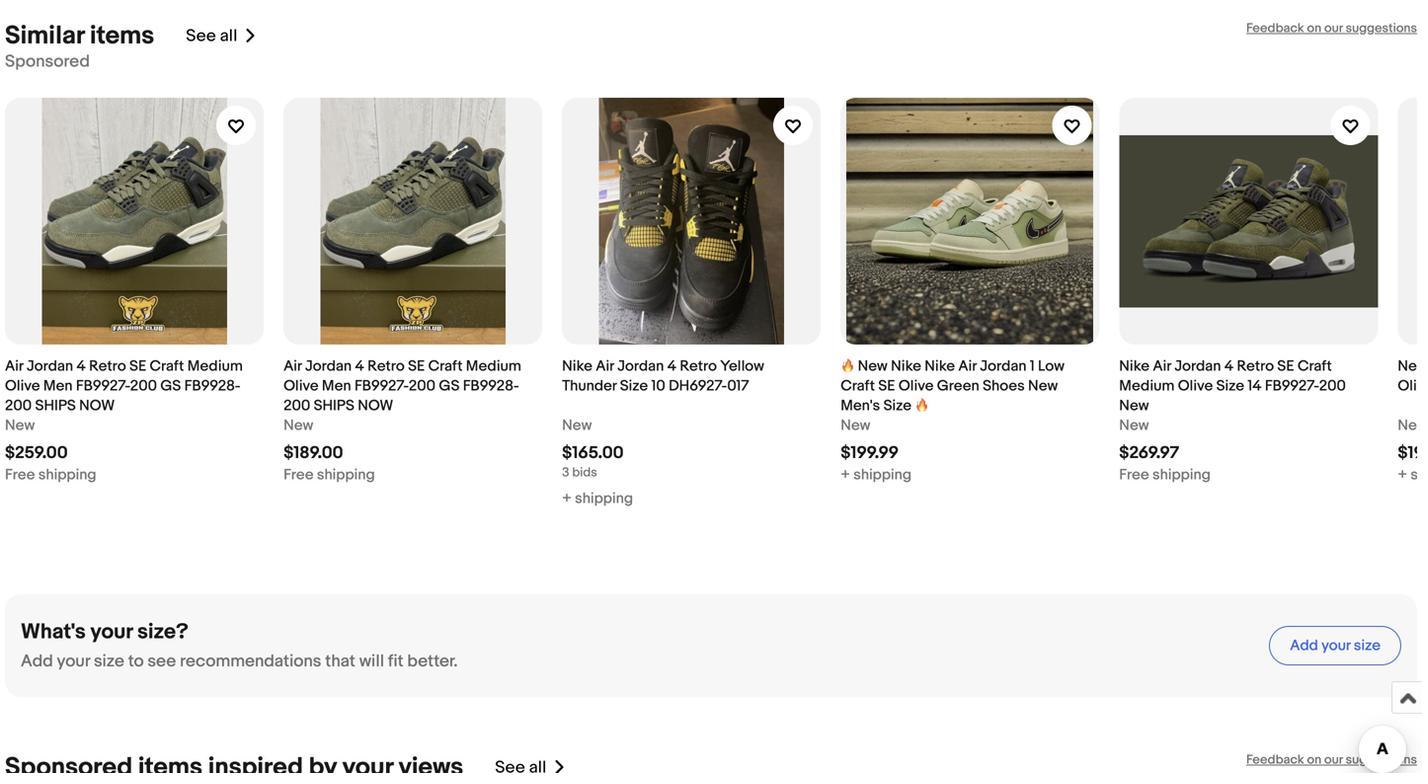 Task type: describe. For each thing, give the bounding box(es) containing it.
jordan inside nike air jordan 4 retro se craft medium olive size 14 fb9927-200 new new $269.97 free shipping
[[1175, 358, 1222, 375]]

our for 1st feedback on our suggestions link
[[1325, 21, 1343, 36]]

add your size button
[[1270, 626, 1402, 666]]

similar
[[5, 21, 84, 51]]

$259.00
[[5, 443, 68, 464]]

new inside new $165.00 3 bids + shipping
[[562, 417, 592, 435]]

nike air jordan 4 retro se craft medium olive size 14 fb9927-200 new new $269.97 free shipping
[[1120, 358, 1346, 484]]

add inside what's your size? add your size to see recommendations that will fit better.
[[21, 652, 53, 672]]

2 nike from the left
[[891, 358, 922, 375]]

se inside nike air jordan 4 retro se craft medium olive size 14 fb9927-200 new new $269.97 free shipping
[[1278, 358, 1295, 375]]

men's
[[841, 397, 880, 415]]

size inside nike air jordan 4 retro se craft medium olive size 14 fb9927-200 new new $269.97 free shipping
[[1217, 377, 1245, 395]]

free shipping text field for $259.00
[[5, 465, 96, 485]]

feedback for 1st feedback on our suggestions link
[[1247, 21, 1305, 36]]

medium inside nike air jordan 4 retro se craft medium olive size 14 fb9927-200 new new $269.97 free shipping
[[1120, 377, 1175, 395]]

017
[[727, 377, 749, 395]]

2 feedback on our suggestions link from the top
[[1247, 753, 1418, 768]]

on for 1st feedback on our suggestions link
[[1307, 21, 1322, 36]]

$199.99
[[841, 443, 899, 464]]

14
[[1248, 377, 1262, 395]]

+ inside 🔥 new nike nike air jordan 1 low craft se olive green shoes new men's size 🔥 new $199.99 + shipping
[[841, 466, 850, 484]]

thunder
[[562, 377, 617, 395]]

nike inside nike air jordan 4 retro yellow thunder size 10 dh6927-017
[[562, 358, 593, 375]]

new text field for $189.00
[[284, 416, 313, 436]]

4 inside air jordan 4 retro se craft medium olive men fb9927-200 gs fb9928- 200 ships now new $189.00 free shipping
[[355, 358, 364, 375]]

men for $189.00
[[322, 377, 351, 395]]

retro inside nike air jordan 4 retro se craft medium olive size 14 fb9927-200 new new $269.97 free shipping
[[1237, 358, 1274, 375]]

dh6927-
[[669, 377, 727, 395]]

0 horizontal spatial 🔥
[[841, 358, 855, 375]]

10
[[652, 377, 666, 395]]

new text field for $259.00
[[5, 416, 35, 436]]

size inside 🔥 new nike nike air jordan 1 low craft se olive green shoes new men's size 🔥 new $199.99 + shipping
[[884, 397, 912, 415]]

craft inside nike air jordan 4 retro se craft medium olive size 14 fb9927-200 new new $269.97 free shipping
[[1298, 358, 1332, 375]]

3 nike from the left
[[925, 358, 955, 375]]

add inside button
[[1290, 637, 1319, 655]]

shipping inside nike air jordan 4 retro se craft medium olive size 14 fb9927-200 new new $269.97 free shipping
[[1153, 466, 1211, 484]]

new $165.00 3 bids + shipping
[[562, 417, 633, 508]]

olive inside air jordan 4 retro se craft medium olive men fb9927-200 gs fb9928- 200 ships now new $259.00 free shipping
[[5, 377, 40, 395]]

+ sh text field
[[1398, 465, 1423, 485]]

retro inside nike air jordan 4 retro yellow thunder size 10 dh6927-017
[[680, 358, 717, 375]]

shoes
[[983, 377, 1025, 395]]

+ shipping text field for $199.99
[[841, 465, 912, 485]]

See all text field
[[186, 26, 237, 46]]

se inside air jordan 4 retro se craft medium olive men fb9927-200 gs fb9928- 200 ships now new $189.00 free shipping
[[408, 358, 425, 375]]

olive inside nike air jordan 4 retro se craft medium olive size 14 fb9927-200 new new $269.97 free shipping
[[1178, 377, 1213, 395]]

fit
[[388, 652, 404, 672]]

air jordan 4 retro se craft medium olive men fb9927-200 gs fb9928- 200 ships now new $259.00 free shipping
[[5, 358, 243, 484]]

200 inside nike air jordan 4 retro se craft medium olive size 14 fb9927-200 new new $269.97 free shipping
[[1320, 377, 1346, 395]]

olive inside air jordan 4 retro se craft medium olive men fb9927-200 gs fb9928- 200 ships now new $189.00 free shipping
[[284, 377, 319, 395]]

nike air jordan 4 retro yellow thunder size 10 dh6927-017
[[562, 358, 765, 395]]

$269.97 text field
[[1120, 443, 1180, 464]]

$165.00
[[562, 443, 624, 464]]

that
[[325, 652, 356, 672]]

jordan inside air jordan 4 retro se craft medium olive men fb9927-200 gs fb9928- 200 ships now new $189.00 free shipping
[[305, 358, 352, 375]]

fb9928- for $189.00
[[463, 377, 519, 395]]

new text field for $19
[[1398, 416, 1423, 436]]

+ inside new $165.00 3 bids + shipping
[[562, 490, 572, 508]]

se inside 🔥 new nike nike air jordan 1 low craft se olive green shoes new men's size 🔥 new $199.99 + shipping
[[879, 377, 896, 395]]

craft inside 🔥 new nike nike air jordan 1 low craft se olive green shoes new men's size 🔥 new $199.99 + shipping
[[841, 377, 875, 395]]

what's your size? add your size to see recommendations that will fit better.
[[21, 619, 458, 672]]

see all
[[186, 26, 237, 46]]

+ inside new $19 + sh
[[1398, 466, 1408, 484]]

men for $259.00
[[43, 377, 73, 395]]

shipping inside air jordan 4 retro se craft medium olive men fb9927-200 gs fb9928- 200 ships now new $189.00 free shipping
[[317, 466, 375, 484]]

similar items
[[5, 21, 154, 51]]

olive inside 🔥 new nike nike air jordan 1 low craft se olive green shoes new men's size 🔥 new $199.99 + shipping
[[899, 377, 934, 395]]

yellow
[[720, 358, 765, 375]]

2 suggestions from the top
[[1346, 753, 1418, 768]]

air inside nike air jordan 4 retro yellow thunder size 10 dh6927-017
[[596, 358, 614, 375]]

will
[[359, 652, 384, 672]]

4 inside nike air jordan 4 retro se craft medium olive size 14 fb9927-200 new new $269.97 free shipping
[[1225, 358, 1234, 375]]

green
[[937, 377, 980, 395]]

your for size
[[1322, 637, 1351, 655]]

ships for $189.00
[[314, 397, 355, 415]]

$269.97
[[1120, 443, 1180, 464]]

items
[[90, 21, 154, 51]]

bids
[[572, 465, 597, 481]]

shipping inside 🔥 new nike nike air jordan 1 low craft se olive green shoes new men's size 🔥 new $199.99 + shipping
[[854, 466, 912, 484]]

jordan inside nike air jordan 4 retro yellow thunder size 10 dh6927-017
[[618, 358, 664, 375]]

3
[[562, 465, 570, 481]]

sponsored
[[5, 51, 90, 72]]



Task type: vqa. For each thing, say whether or not it's contained in the screenshot.
5th Jordan from right
yes



Task type: locate. For each thing, give the bounding box(es) containing it.
shipping down "$189.00"
[[317, 466, 375, 484]]

your for size?
[[90, 619, 133, 645]]

now
[[79, 397, 115, 415], [358, 397, 393, 415]]

size left 10
[[620, 377, 648, 395]]

see
[[186, 26, 216, 46]]

suggestions
[[1346, 21, 1418, 36], [1346, 753, 1418, 768]]

now inside air jordan 4 retro se craft medium olive men fb9927-200 gs fb9928- 200 ships now new $259.00 free shipping
[[79, 397, 115, 415]]

better.
[[407, 652, 458, 672]]

🔥 right 'men's'
[[915, 397, 929, 415]]

nike up thunder
[[562, 358, 593, 375]]

medium inside air jordan 4 retro se craft medium olive men fb9927-200 gs fb9928- 200 ships now new $259.00 free shipping
[[187, 358, 243, 375]]

1 new text field from the left
[[5, 416, 35, 436]]

new text field for $165.00
[[562, 416, 592, 436]]

feedback
[[1247, 21, 1305, 36], [1247, 753, 1305, 768]]

1 vertical spatial on
[[1307, 753, 1322, 768]]

$165.00 text field
[[562, 443, 624, 464]]

1 vertical spatial + shipping text field
[[562, 489, 633, 509]]

1 olive from the left
[[5, 377, 40, 395]]

nike right low
[[1120, 358, 1150, 375]]

olive up "$189.00" text box
[[284, 377, 319, 395]]

2 horizontal spatial size
[[1217, 377, 1245, 395]]

retro
[[89, 358, 126, 375], [368, 358, 405, 375], [680, 358, 717, 375], [1237, 358, 1274, 375]]

air inside air jordan 4 retro se craft medium olive men fb9927-200 gs fb9928- 200 ships now new $259.00 free shipping
[[5, 358, 23, 375]]

fb9927- for $259.00
[[76, 377, 130, 395]]

air up thunder
[[596, 358, 614, 375]]

🔥 new nike nike air jordan 1 low craft se olive green shoes new men's size 🔥 new $199.99 + shipping
[[841, 358, 1065, 484]]

new inside air jordan 4 retro se craft medium olive men fb9927-200 gs fb9928- 200 ships now new $189.00 free shipping
[[284, 417, 313, 435]]

fb9927- inside air jordan 4 retro se craft medium olive men fb9927-200 gs fb9928- 200 ships now new $259.00 free shipping
[[76, 377, 130, 395]]

ships inside air jordan 4 retro se craft medium olive men fb9927-200 gs fb9928- 200 ships now new $259.00 free shipping
[[35, 397, 76, 415]]

ships inside air jordan 4 retro se craft medium olive men fb9927-200 gs fb9928- 200 ships now new $189.00 free shipping
[[314, 397, 355, 415]]

medium for $189.00
[[466, 358, 521, 375]]

2 free shipping text field from the left
[[1120, 465, 1211, 485]]

+
[[841, 466, 850, 484], [1398, 466, 1408, 484], [562, 490, 572, 508]]

1 free shipping text field from the left
[[5, 465, 96, 485]]

2 new text field from the left
[[562, 416, 592, 436]]

gs
[[160, 377, 181, 395], [439, 377, 460, 395]]

3 retro from the left
[[680, 358, 717, 375]]

2 retro from the left
[[368, 358, 405, 375]]

1 vertical spatial suggestions
[[1346, 753, 1418, 768]]

size
[[620, 377, 648, 395], [1217, 377, 1245, 395], [884, 397, 912, 415]]

1 vertical spatial our
[[1325, 753, 1343, 768]]

new text field up $269.97 text field
[[1120, 416, 1149, 436]]

0 horizontal spatial add
[[21, 652, 53, 672]]

men inside air jordan 4 retro se craft medium olive men fb9927-200 gs fb9928- 200 ships now new $259.00 free shipping
[[43, 377, 73, 395]]

2 air from the left
[[284, 358, 302, 375]]

0 vertical spatial suggestions
[[1346, 21, 1418, 36]]

1 horizontal spatial ships
[[314, 397, 355, 415]]

1 horizontal spatial medium
[[466, 358, 521, 375]]

fb9928- inside air jordan 4 retro se craft medium olive men fb9927-200 gs fb9928- 200 ships now new $189.00 free shipping
[[463, 377, 519, 395]]

jordan
[[27, 358, 73, 375], [305, 358, 352, 375], [618, 358, 664, 375], [980, 358, 1027, 375], [1175, 358, 1222, 375]]

on for second feedback on our suggestions link
[[1307, 753, 1322, 768]]

our for second feedback on our suggestions link
[[1325, 753, 1343, 768]]

jordan inside 🔥 new nike nike air jordan 1 low craft se olive green shoes new men's size 🔥 new $199.99 + shipping
[[980, 358, 1027, 375]]

fb9927- inside nike air jordan 4 retro se craft medium olive size 14 fb9927-200 new new $269.97 free shipping
[[1265, 377, 1320, 395]]

fb9928- for $259.00
[[184, 377, 241, 395]]

0 horizontal spatial free
[[5, 466, 35, 484]]

size
[[1354, 637, 1381, 655], [94, 652, 124, 672]]

feedback on our suggestions
[[1247, 21, 1418, 36], [1247, 753, 1418, 768]]

0 horizontal spatial free shipping text field
[[5, 465, 96, 485]]

low
[[1038, 358, 1065, 375]]

free down $269.97 text field
[[1120, 466, 1150, 484]]

2 new text field from the left
[[1398, 416, 1423, 436]]

1 gs from the left
[[160, 377, 181, 395]]

medium for $259.00
[[187, 358, 243, 375]]

nike up $199.99 text box
[[891, 358, 922, 375]]

free
[[5, 466, 35, 484], [284, 466, 314, 484], [1120, 466, 1150, 484]]

1 horizontal spatial free shipping text field
[[1120, 465, 1211, 485]]

shipping down $259.00 text field
[[38, 466, 96, 484]]

size right 'men's'
[[884, 397, 912, 415]]

nike inside nike air jordan 4 retro se craft medium olive size 14 fb9927-200 new new $269.97 free shipping
[[1120, 358, 1150, 375]]

recommendations
[[180, 652, 322, 672]]

new text field for $269.97
[[1120, 416, 1149, 436]]

size inside what's your size? add your size to see recommendations that will fit better.
[[94, 652, 124, 672]]

+ down $199.99 text box
[[841, 466, 850, 484]]

olive left 14
[[1178, 377, 1213, 395]]

on
[[1307, 21, 1322, 36], [1307, 753, 1322, 768]]

your
[[90, 619, 133, 645], [1322, 637, 1351, 655], [57, 652, 90, 672]]

2 fb9928- from the left
[[463, 377, 519, 395]]

air inside 🔥 new nike nike air jordan 1 low craft se olive green shoes new men's size 🔥 new $199.99 + shipping
[[959, 358, 977, 375]]

4 jordan from the left
[[980, 358, 1027, 375]]

2 fb9927- from the left
[[355, 377, 409, 395]]

1 fb9928- from the left
[[184, 377, 241, 395]]

$259.00 text field
[[5, 443, 68, 464]]

now for $189.00
[[358, 397, 393, 415]]

4 retro from the left
[[1237, 358, 1274, 375]]

free shipping text field down $259.00 text field
[[5, 465, 96, 485]]

1 new text field from the left
[[284, 416, 313, 436]]

air jordan 4 retro se craft medium olive men fb9927-200 gs fb9928- 200 ships now new $189.00 free shipping
[[284, 358, 521, 484]]

0 vertical spatial feedback on our suggestions link
[[1247, 21, 1418, 36]]

ships up "$189.00" text box
[[314, 397, 355, 415]]

None text field
[[495, 758, 547, 774]]

free inside air jordan 4 retro se craft medium olive men fb9927-200 gs fb9928- 200 ships now new $189.00 free shipping
[[284, 466, 314, 484]]

1 horizontal spatial fb9927-
[[355, 377, 409, 395]]

ships up $259.00 text field
[[35, 397, 76, 415]]

Free shipping text field
[[284, 465, 375, 485]]

men inside air jordan 4 retro se craft medium olive men fb9927-200 gs fb9928- 200 ships now new $189.00 free shipping
[[322, 377, 351, 395]]

nike
[[562, 358, 593, 375], [891, 358, 922, 375], [925, 358, 955, 375], [1120, 358, 1150, 375]]

craft
[[150, 358, 184, 375], [428, 358, 463, 375], [1298, 358, 1332, 375], [841, 377, 875, 395]]

free down $259.00
[[5, 466, 35, 484]]

new text field up $259.00
[[5, 416, 35, 436]]

see all link
[[186, 21, 257, 51]]

5 jordan from the left
[[1175, 358, 1222, 375]]

what's
[[21, 619, 86, 645]]

0 vertical spatial 🔥
[[841, 358, 855, 375]]

medium
[[187, 358, 243, 375], [466, 358, 521, 375], [1120, 377, 1175, 395]]

now for $259.00
[[79, 397, 115, 415]]

1 vertical spatial feedback
[[1247, 753, 1305, 768]]

4 olive from the left
[[1178, 377, 1213, 395]]

2 jordan from the left
[[305, 358, 352, 375]]

1 now from the left
[[79, 397, 115, 415]]

new text field down 'men's'
[[841, 416, 871, 436]]

3 free from the left
[[1120, 466, 1150, 484]]

3 new text field from the left
[[841, 416, 871, 436]]

1 men from the left
[[43, 377, 73, 395]]

0 horizontal spatial ships
[[35, 397, 76, 415]]

+ shipping text field down $199.99 text box
[[841, 465, 912, 485]]

0 horizontal spatial men
[[43, 377, 73, 395]]

nike up the "green"
[[925, 358, 955, 375]]

1 feedback on our suggestions from the top
[[1247, 21, 1418, 36]]

1 horizontal spatial free
[[284, 466, 314, 484]]

2 ships from the left
[[314, 397, 355, 415]]

medium inside air jordan 4 retro se craft medium olive men fb9927-200 gs fb9928- 200 ships now new $189.00 free shipping
[[466, 358, 521, 375]]

$19
[[1398, 443, 1423, 464]]

gs for $189.00
[[439, 377, 460, 395]]

add
[[1290, 637, 1319, 655], [21, 652, 53, 672]]

0 vertical spatial on
[[1307, 21, 1322, 36]]

1 suggestions from the top
[[1346, 21, 1418, 36]]

se
[[129, 358, 146, 375], [408, 358, 425, 375], [1278, 358, 1295, 375], [879, 377, 896, 395]]

shipping down $269.97 text field
[[1153, 466, 1211, 484]]

0 horizontal spatial now
[[79, 397, 115, 415]]

air up the "green"
[[959, 358, 977, 375]]

Add your size to see recommendations that will fit better. text field
[[21, 652, 458, 672]]

size left 14
[[1217, 377, 1245, 395]]

now inside air jordan 4 retro se craft medium olive men fb9927-200 gs fb9928- 200 ships now new $189.00 free shipping
[[358, 397, 393, 415]]

2 horizontal spatial +
[[1398, 466, 1408, 484]]

free down "$189.00" text box
[[284, 466, 314, 484]]

0 vertical spatial feedback on our suggestions
[[1247, 21, 1418, 36]]

new text field for $199.99
[[841, 416, 871, 436]]

1 vertical spatial feedback on our suggestions
[[1247, 753, 1418, 768]]

your inside button
[[1322, 637, 1351, 655]]

3 bids text field
[[562, 465, 597, 481]]

1 our from the top
[[1325, 21, 1343, 36]]

free shipping text field for shipping
[[1120, 465, 1211, 485]]

air up $269.97
[[1153, 358, 1172, 375]]

air inside air jordan 4 retro se craft medium olive men fb9927-200 gs fb9928- 200 ships now new $189.00 free shipping
[[284, 358, 302, 375]]

gs for $259.00
[[160, 377, 181, 395]]

2 feedback on our suggestions from the top
[[1247, 753, 1418, 768]]

1 feedback on our suggestions link from the top
[[1247, 21, 1418, 36]]

size inside button
[[1354, 637, 1381, 655]]

$199.99 text field
[[841, 443, 899, 464]]

$19 text field
[[1398, 443, 1423, 464]]

1 jordan from the left
[[27, 358, 73, 375]]

free for $189.00
[[284, 466, 314, 484]]

2 horizontal spatial medium
[[1120, 377, 1175, 395]]

0 horizontal spatial gs
[[160, 377, 181, 395]]

1 horizontal spatial add
[[1290, 637, 1319, 655]]

size?
[[137, 619, 188, 645]]

1 retro from the left
[[89, 358, 126, 375]]

0 horizontal spatial new text field
[[284, 416, 313, 436]]

3 olive from the left
[[899, 377, 934, 395]]

new
[[858, 358, 888, 375], [1398, 358, 1423, 395], [1028, 377, 1058, 395], [1120, 397, 1149, 415], [5, 417, 35, 435], [284, 417, 313, 435], [562, 417, 592, 435], [841, 417, 871, 435], [1120, 417, 1149, 435], [1398, 417, 1423, 435]]

shipping down bids on the left of page
[[575, 490, 633, 508]]

see
[[148, 652, 176, 672]]

0 vertical spatial + shipping text field
[[841, 465, 912, 485]]

4 inside air jordan 4 retro se craft medium olive men fb9927-200 gs fb9928- 200 ships now new $259.00 free shipping
[[77, 358, 86, 375]]

0 horizontal spatial fb9928-
[[184, 377, 241, 395]]

fb9928-
[[184, 377, 241, 395], [463, 377, 519, 395]]

2 free from the left
[[284, 466, 314, 484]]

feedback for second feedback on our suggestions link
[[1247, 753, 1305, 768]]

free for $259.00
[[5, 466, 35, 484]]

3 fb9927- from the left
[[1265, 377, 1320, 395]]

2 horizontal spatial free
[[1120, 466, 1150, 484]]

new inside air jordan 4 retro se craft medium olive men fb9927-200 gs fb9928- 200 ships now new $259.00 free shipping
[[5, 417, 35, 435]]

men
[[43, 377, 73, 395], [322, 377, 351, 395]]

1 horizontal spatial now
[[358, 397, 393, 415]]

shipping
[[38, 466, 96, 484], [317, 466, 375, 484], [854, 466, 912, 484], [1153, 466, 1211, 484], [575, 490, 633, 508]]

1 vertical spatial 🔥
[[915, 397, 929, 415]]

3 air from the left
[[596, 358, 614, 375]]

free inside nike air jordan 4 retro se craft medium olive size 14 fb9927-200 new new $269.97 free shipping
[[1120, 466, 1150, 484]]

feedback on our suggestions link
[[1247, 21, 1418, 36], [1247, 753, 1418, 768]]

shipping down $199.99 text box
[[854, 466, 912, 484]]

craft inside air jordan 4 retro se craft medium olive men fb9927-200 gs fb9928- 200 ships now new $189.00 free shipping
[[428, 358, 463, 375]]

olive up $259.00
[[5, 377, 40, 395]]

2 olive from the left
[[284, 377, 319, 395]]

free inside air jordan 4 retro se craft medium olive men fb9927-200 gs fb9928- 200 ships now new $259.00 free shipping
[[5, 466, 35, 484]]

ships for $259.00
[[35, 397, 76, 415]]

new text field up "$189.00" text box
[[284, 416, 313, 436]]

1 horizontal spatial men
[[322, 377, 351, 395]]

1 horizontal spatial gs
[[439, 377, 460, 395]]

add your size
[[1290, 637, 1381, 655]]

free shipping text field down $269.97 text field
[[1120, 465, 1211, 485]]

men up "$189.00" text box
[[322, 377, 351, 395]]

shipping inside new $165.00 3 bids + shipping
[[575, 490, 633, 508]]

retro inside air jordan 4 retro se craft medium olive men fb9927-200 gs fb9928- 200 ships now new $189.00 free shipping
[[368, 358, 405, 375]]

fb9927- for $189.00
[[355, 377, 409, 395]]

Sponsored text field
[[5, 51, 90, 72]]

1
[[1030, 358, 1035, 375]]

0 horizontal spatial fb9927-
[[76, 377, 130, 395]]

1 air from the left
[[5, 358, 23, 375]]

air
[[5, 358, 23, 375], [284, 358, 302, 375], [596, 358, 614, 375], [959, 358, 977, 375], [1153, 358, 1172, 375]]

1 feedback from the top
[[1247, 21, 1305, 36]]

air up $259.00
[[5, 358, 23, 375]]

to
[[128, 652, 144, 672]]

new $19 + sh
[[1398, 417, 1423, 484]]

craft inside air jordan 4 retro se craft medium olive men fb9927-200 gs fb9928- 200 ships now new $259.00 free shipping
[[150, 358, 184, 375]]

1 ships from the left
[[35, 397, 76, 415]]

jordan inside air jordan 4 retro se craft medium olive men fb9927-200 gs fb9928- 200 ships now new $259.00 free shipping
[[27, 358, 73, 375]]

2 gs from the left
[[439, 377, 460, 395]]

2 on from the top
[[1307, 753, 1322, 768]]

olive
[[5, 377, 40, 395], [284, 377, 319, 395], [899, 377, 934, 395], [1178, 377, 1213, 395]]

0 horizontal spatial + shipping text field
[[562, 489, 633, 509]]

🔥 up 'men's'
[[841, 358, 855, 375]]

0 vertical spatial our
[[1325, 21, 1343, 36]]

1 horizontal spatial +
[[841, 466, 850, 484]]

gs inside air jordan 4 retro se craft medium olive men fb9927-200 gs fb9928- 200 ships now new $259.00 free shipping
[[160, 377, 181, 395]]

2 4 from the left
[[355, 358, 364, 375]]

New text field
[[5, 416, 35, 436], [562, 416, 592, 436], [841, 416, 871, 436], [1120, 416, 1149, 436]]

🔥
[[841, 358, 855, 375], [915, 397, 929, 415]]

4 air from the left
[[959, 358, 977, 375]]

fb9927-
[[76, 377, 130, 395], [355, 377, 409, 395], [1265, 377, 1320, 395]]

+ shipping text field down bids on the left of page
[[562, 489, 633, 509]]

3 4 from the left
[[668, 358, 677, 375]]

0 horizontal spatial medium
[[187, 358, 243, 375]]

+ shipping text field for $165.00
[[562, 489, 633, 509]]

retro inside air jordan 4 retro se craft medium olive men fb9927-200 gs fb9928- 200 ships now new $259.00 free shipping
[[89, 358, 126, 375]]

1 horizontal spatial new text field
[[1398, 416, 1423, 436]]

ships
[[35, 397, 76, 415], [314, 397, 355, 415]]

men up $259.00 text field
[[43, 377, 73, 395]]

Free shipping text field
[[5, 465, 96, 485], [1120, 465, 1211, 485]]

0 horizontal spatial size
[[94, 652, 124, 672]]

shipping inside air jordan 4 retro se craft medium olive men fb9927-200 gs fb9928- 200 ships now new $259.00 free shipping
[[38, 466, 96, 484]]

sh
[[1411, 466, 1423, 484]]

4
[[77, 358, 86, 375], [355, 358, 364, 375], [668, 358, 677, 375], [1225, 358, 1234, 375]]

+ shipping text field
[[841, 465, 912, 485], [562, 489, 633, 509]]

2 men from the left
[[322, 377, 351, 395]]

1 4 from the left
[[77, 358, 86, 375]]

all
[[220, 26, 237, 46]]

air up "$189.00"
[[284, 358, 302, 375]]

New text field
[[284, 416, 313, 436], [1398, 416, 1423, 436]]

3 jordan from the left
[[618, 358, 664, 375]]

new text field up $19 text box
[[1398, 416, 1423, 436]]

$189.00
[[284, 443, 343, 464]]

+ down the 3
[[562, 490, 572, 508]]

1 free from the left
[[5, 466, 35, 484]]

4 nike from the left
[[1120, 358, 1150, 375]]

5 air from the left
[[1153, 358, 1172, 375]]

size inside nike air jordan 4 retro yellow thunder size 10 dh6927-017
[[620, 377, 648, 395]]

1 horizontal spatial 🔥
[[915, 397, 929, 415]]

2 feedback from the top
[[1247, 753, 1305, 768]]

2 our from the top
[[1325, 753, 1343, 768]]

+ left sh
[[1398, 466, 1408, 484]]

$189.00 text field
[[284, 443, 343, 464]]

air inside nike air jordan 4 retro se craft medium olive size 14 fb9927-200 new new $269.97 free shipping
[[1153, 358, 1172, 375]]

0 horizontal spatial +
[[562, 490, 572, 508]]

0 horizontal spatial size
[[620, 377, 648, 395]]

1 vertical spatial feedback on our suggestions link
[[1247, 753, 1418, 768]]

fb9927- inside air jordan 4 retro se craft medium olive men fb9927-200 gs fb9928- 200 ships now new $189.00 free shipping
[[355, 377, 409, 395]]

1 fb9927- from the left
[[76, 377, 130, 395]]

0 vertical spatial feedback
[[1247, 21, 1305, 36]]

1 horizontal spatial fb9928-
[[463, 377, 519, 395]]

1 horizontal spatial size
[[1354, 637, 1381, 655]]

4 new text field from the left
[[1120, 416, 1149, 436]]

olive left the "green"
[[899, 377, 934, 395]]

200
[[130, 377, 157, 395], [409, 377, 436, 395], [1320, 377, 1346, 395], [5, 397, 32, 415], [284, 397, 310, 415]]

1 nike from the left
[[562, 358, 593, 375]]

new text field up $165.00 text box
[[562, 416, 592, 436]]

se inside air jordan 4 retro se craft medium olive men fb9927-200 gs fb9928- 200 ships now new $259.00 free shipping
[[129, 358, 146, 375]]

1 horizontal spatial size
[[884, 397, 912, 415]]

4 inside nike air jordan 4 retro yellow thunder size 10 dh6927-017
[[668, 358, 677, 375]]

our
[[1325, 21, 1343, 36], [1325, 753, 1343, 768]]

1 on from the top
[[1307, 21, 1322, 36]]

2 horizontal spatial fb9927-
[[1265, 377, 1320, 395]]

2 now from the left
[[358, 397, 393, 415]]

fb9928- inside air jordan 4 retro se craft medium olive men fb9927-200 gs fb9928- 200 ships now new $259.00 free shipping
[[184, 377, 241, 395]]

1 horizontal spatial + shipping text field
[[841, 465, 912, 485]]

gs inside air jordan 4 retro se craft medium olive men fb9927-200 gs fb9928- 200 ships now new $189.00 free shipping
[[439, 377, 460, 395]]

4 4 from the left
[[1225, 358, 1234, 375]]



